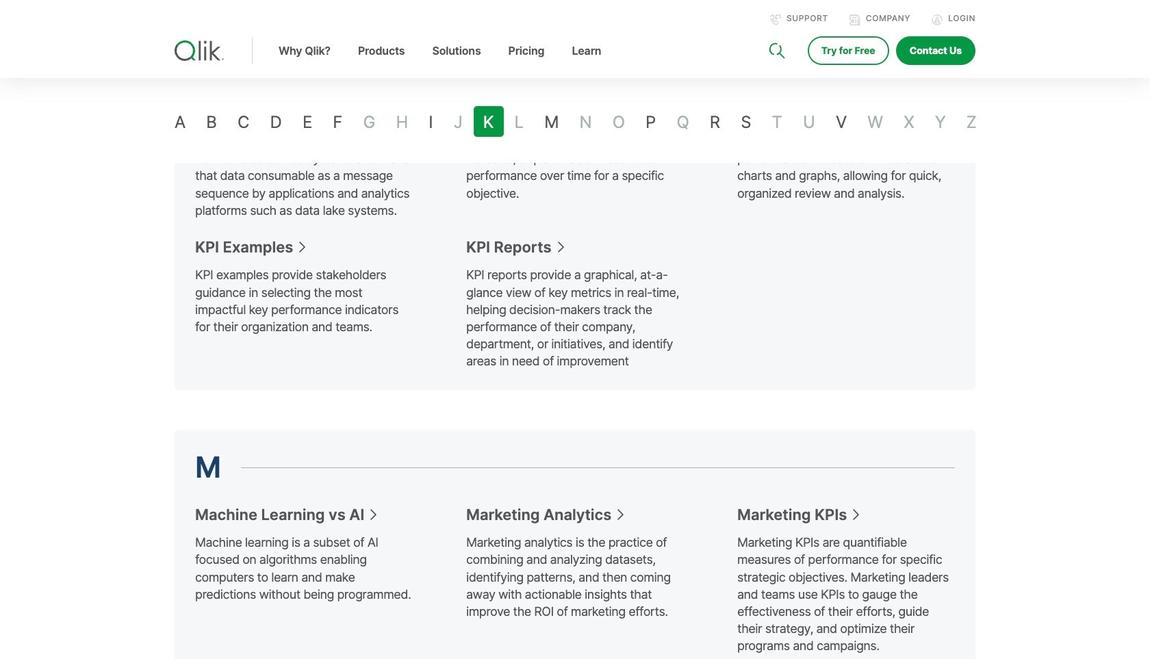 Task type: vqa. For each thing, say whether or not it's contained in the screenshot.
people
no



Task type: locate. For each thing, give the bounding box(es) containing it.
company image
[[850, 14, 861, 25]]

login image
[[932, 14, 943, 25]]



Task type: describe. For each thing, give the bounding box(es) containing it.
support image
[[770, 14, 781, 25]]

qlik image
[[175, 40, 224, 61]]



